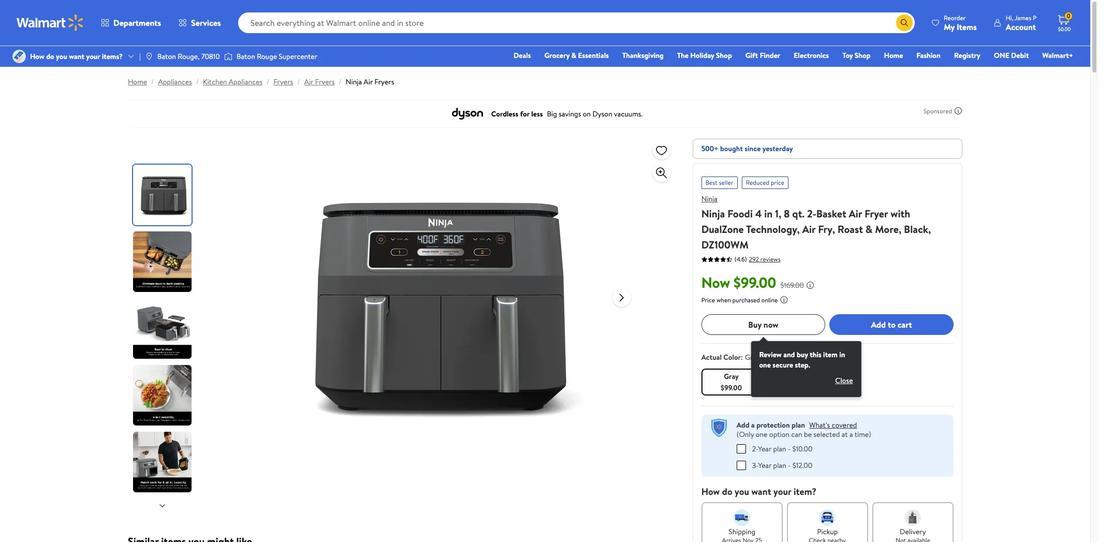 Task type: vqa. For each thing, say whether or not it's contained in the screenshot.
left the $5.00
no



Task type: locate. For each thing, give the bounding box(es) containing it.
0 vertical spatial -
[[788, 444, 791, 454]]

1 vertical spatial how
[[701, 485, 720, 498]]

-
[[788, 444, 791, 454], [788, 460, 791, 470]]

2 baton from the left
[[237, 51, 255, 62]]

basket
[[816, 207, 847, 221]]

one left secure on the right of the page
[[759, 360, 771, 370]]

/ left appliances "link"
[[151, 77, 154, 87]]

0 horizontal spatial 2-
[[752, 444, 758, 454]]

now
[[764, 319, 779, 330]]

kitchen
[[203, 77, 227, 87]]

seller
[[719, 178, 734, 187]]

add to favorites list, ninja foodi 4 in 1, 8 qt. 2-basket air fryer with dualzone technology, air fry, roast & more, black, dz100wm image
[[655, 144, 668, 157]]

close
[[835, 375, 853, 386]]

1 vertical spatial one
[[756, 429, 768, 440]]

do up 'shipping' button
[[722, 485, 733, 498]]

walmart image
[[17, 14, 84, 31]]

finder
[[760, 50, 780, 61]]

$169.00
[[781, 280, 804, 290]]

0 vertical spatial &
[[571, 50, 576, 61]]

do for how do you want your items?
[[46, 51, 54, 62]]

0 horizontal spatial gray
[[724, 371, 739, 382]]

0 horizontal spatial  image
[[12, 50, 26, 63]]

next media item image
[[616, 291, 628, 304]]

1 vertical spatial plan
[[773, 444, 786, 454]]

your for items?
[[86, 51, 100, 62]]

qt.
[[792, 207, 805, 221]]

ninja foodi 4 in 1, 8 qt. 2-basket air fryer with dualzone technology, air fry, roast & more, black, dz100wm - image 5 of 7 image
[[133, 432, 194, 492]]

- left $10.00
[[788, 444, 791, 454]]

baton left rouge,
[[157, 51, 176, 62]]

1 vertical spatial home
[[128, 77, 147, 87]]

baton left rouge
[[237, 51, 255, 62]]

1 shop from the left
[[716, 50, 732, 61]]

1 horizontal spatial your
[[774, 485, 792, 498]]

1 vertical spatial gray
[[724, 371, 739, 382]]

do for how do you want your item?
[[722, 485, 733, 498]]

add up 2-year plan - $10.00 option
[[737, 420, 750, 430]]

0 vertical spatial your
[[86, 51, 100, 62]]

1 vertical spatial add
[[737, 420, 750, 430]]

1 horizontal spatial  image
[[224, 51, 232, 62]]

plan for $10.00
[[773, 444, 786, 454]]

0 vertical spatial home link
[[880, 50, 908, 61]]

want for item?
[[752, 485, 771, 498]]

1 horizontal spatial you
[[735, 485, 749, 498]]

year right 3-year plan - $12.00 option
[[758, 460, 772, 470]]

 image
[[12, 50, 26, 63], [224, 51, 232, 62]]

0 horizontal spatial shop
[[716, 50, 732, 61]]

/ left kitchen
[[196, 77, 199, 87]]

1 vertical spatial &
[[866, 222, 873, 236]]

0 vertical spatial you
[[56, 51, 67, 62]]

0 horizontal spatial home link
[[128, 77, 147, 87]]

$99.00 inside actual color list
[[721, 383, 742, 393]]

your for item?
[[774, 485, 792, 498]]

1,
[[775, 207, 782, 221]]

gray $99.00
[[721, 371, 742, 393]]

1 vertical spatial -
[[788, 460, 791, 470]]

1 vertical spatial 2-
[[752, 444, 758, 454]]

2 fryers from the left
[[315, 77, 335, 87]]

2 / from the left
[[196, 77, 199, 87]]

1 horizontal spatial add
[[871, 319, 886, 330]]

intent image for shipping image
[[734, 509, 750, 526]]

- for $12.00
[[788, 460, 791, 470]]

actual color : gray
[[701, 352, 760, 362]]

one inside review and buy this item in one secure step. close
[[759, 360, 771, 370]]

your left item?
[[774, 485, 792, 498]]

0 vertical spatial home
[[884, 50, 903, 61]]

fry,
[[818, 222, 835, 236]]

1 appliances from the left
[[158, 77, 192, 87]]

plan right option
[[792, 420, 805, 430]]

4 / from the left
[[297, 77, 300, 87]]

0 vertical spatial do
[[46, 51, 54, 62]]

0 vertical spatial 2-
[[807, 207, 817, 221]]

2- inside ninja ninja foodi 4 in 1, 8 qt. 2-basket air fryer with dualzone technology, air fry, roast & more, black, dz100wm
[[807, 207, 817, 221]]

you down walmart image
[[56, 51, 67, 62]]

pickup
[[817, 526, 838, 537]]

shop right the 'toy'
[[855, 50, 871, 61]]

/
[[151, 77, 154, 87], [196, 77, 199, 87], [267, 77, 269, 87], [297, 77, 300, 87], [339, 77, 342, 87]]

secure
[[773, 360, 793, 370]]

want down 3-
[[752, 485, 771, 498]]

how for how do you want your items?
[[30, 51, 44, 62]]

now $99.00
[[701, 272, 776, 293]]

0 vertical spatial plan
[[792, 420, 805, 430]]

1 year from the top
[[758, 444, 772, 454]]

2- right 2-year plan - $10.00 option
[[752, 444, 758, 454]]

year up 3-
[[758, 444, 772, 454]]

0 vertical spatial add
[[871, 319, 886, 330]]

close button
[[827, 372, 861, 389]]

3 fryers from the left
[[375, 77, 394, 87]]

0 vertical spatial gray
[[745, 352, 760, 362]]

can
[[791, 429, 802, 440]]

1 horizontal spatial how
[[701, 485, 720, 498]]

one debit
[[994, 50, 1029, 61]]

1 horizontal spatial do
[[722, 485, 733, 498]]

delivery
[[900, 526, 926, 537]]

in left 1,
[[764, 207, 773, 221]]

home for home / appliances / kitchen appliances / fryers / air fryers / ninja air fryers
[[128, 77, 147, 87]]

& right grocery
[[571, 50, 576, 61]]

3-year plan - $12.00
[[752, 460, 813, 470]]

actual
[[701, 352, 722, 362]]

want left the items?
[[69, 51, 84, 62]]

plan
[[792, 420, 805, 430], [773, 444, 786, 454], [773, 460, 786, 470]]

walmart+
[[1043, 50, 1073, 61]]

in right item
[[839, 350, 845, 360]]

selected
[[814, 429, 840, 440]]

how
[[30, 51, 44, 62], [701, 485, 720, 498]]

1 vertical spatial you
[[735, 485, 749, 498]]

plan down option
[[773, 444, 786, 454]]

1 vertical spatial do
[[722, 485, 733, 498]]

0 horizontal spatial home
[[128, 77, 147, 87]]

$99.00 up purchased
[[734, 272, 776, 293]]

ninja down best
[[701, 194, 718, 204]]

1 vertical spatial your
[[774, 485, 792, 498]]

how for how do you want your item?
[[701, 485, 720, 498]]

$99.00
[[734, 272, 776, 293], [721, 383, 742, 393]]

0 vertical spatial in
[[764, 207, 773, 221]]

with
[[891, 207, 911, 221]]

gray down actual color : gray
[[724, 371, 739, 382]]

a right at
[[850, 429, 853, 440]]

intent image for pickup image
[[819, 509, 836, 526]]

gray inside gray $99.00
[[724, 371, 739, 382]]

air right "fryers" 'link'
[[304, 77, 313, 87]]

0 horizontal spatial add
[[737, 420, 750, 430]]

home down |
[[128, 77, 147, 87]]

toy shop link
[[838, 50, 875, 61]]

$99.00 for gray $99.00
[[721, 383, 742, 393]]

you up intent image for shipping
[[735, 485, 749, 498]]

shop right holiday
[[716, 50, 732, 61]]

do down walmart image
[[46, 51, 54, 62]]

0 horizontal spatial do
[[46, 51, 54, 62]]

how up 'shipping' button
[[701, 485, 720, 498]]

plan for $12.00
[[773, 460, 786, 470]]

 image right 70810
[[224, 51, 232, 62]]

3 / from the left
[[267, 77, 269, 87]]

1 horizontal spatial home
[[884, 50, 903, 61]]

1 baton from the left
[[157, 51, 176, 62]]

grocery
[[545, 50, 570, 61]]

1 horizontal spatial want
[[752, 485, 771, 498]]

1 horizontal spatial 2-
[[807, 207, 817, 221]]

500+
[[701, 143, 719, 154]]

price
[[771, 178, 785, 187]]

fryer
[[865, 207, 888, 221]]

gray
[[745, 352, 760, 362], [724, 371, 739, 382]]

registry
[[954, 50, 981, 61]]

1 horizontal spatial fryers
[[315, 77, 335, 87]]

appliances right kitchen
[[229, 77, 263, 87]]

home down search icon
[[884, 50, 903, 61]]

0 horizontal spatial fryers
[[274, 77, 293, 87]]

plan down 2-year plan - $10.00
[[773, 460, 786, 470]]

home link down search icon
[[880, 50, 908, 61]]

& down fryer
[[866, 222, 873, 236]]

best seller
[[706, 178, 734, 187]]

ninja right air fryers link
[[346, 77, 362, 87]]

deals link
[[509, 50, 536, 61]]

2 year from the top
[[758, 460, 772, 470]]

color
[[724, 352, 741, 362]]

what's
[[809, 420, 830, 430]]

essentials
[[578, 50, 609, 61]]

hi,
[[1006, 13, 1014, 22]]

services
[[191, 17, 221, 28]]

a left protection
[[751, 420, 755, 430]]

5 / from the left
[[339, 77, 342, 87]]

ninja foodi 4 in 1, 8 qt. 2-basket air fryer with dualzone technology, air fry, roast & more, black, dz100wm - image 1 of 7 image
[[133, 165, 194, 225]]

 image down walmart image
[[12, 50, 26, 63]]

0 vertical spatial $99.00
[[734, 272, 776, 293]]

1 horizontal spatial baton
[[237, 51, 255, 62]]

gray right ":" at the right
[[745, 352, 760, 362]]

0 horizontal spatial &
[[571, 50, 576, 61]]

70810
[[201, 51, 220, 62]]

0 vertical spatial year
[[758, 444, 772, 454]]

1 vertical spatial ninja
[[701, 194, 718, 204]]

home link down |
[[128, 77, 147, 87]]

 image
[[145, 52, 153, 61]]

Walmart Site-Wide search field
[[238, 12, 915, 33]]

items?
[[102, 51, 123, 62]]

/ right air fryers link
[[339, 77, 342, 87]]

0 vertical spatial want
[[69, 51, 84, 62]]

ninja foodi 4 in 1, 8 qt. 2-basket air fryer with dualzone technology, air fry, roast & more, black, dz100wm - image 4 of 7 image
[[133, 365, 194, 426]]

air up "roast" on the right of page
[[849, 207, 862, 221]]

appliances down baton rouge, 70810
[[158, 77, 192, 87]]

1 horizontal spatial in
[[839, 350, 845, 360]]

2- right qt.
[[807, 207, 817, 221]]

holiday
[[691, 50, 714, 61]]

how down walmart image
[[30, 51, 44, 62]]

item?
[[794, 485, 817, 498]]

year for 2-
[[758, 444, 772, 454]]

0 horizontal spatial your
[[86, 51, 100, 62]]

/ right "fryers" 'link'
[[297, 77, 300, 87]]

add inside button
[[871, 319, 886, 330]]

add left "to"
[[871, 319, 886, 330]]

- left $12.00
[[788, 460, 791, 470]]

1 vertical spatial in
[[839, 350, 845, 360]]

year for 3-
[[758, 460, 772, 470]]

0 vertical spatial how
[[30, 51, 44, 62]]

ninja foodi 4 in 1, 8 qt. 2-basket air fryer with dualzone technology, air fry, roast & more, black, dz100wm - image 2 of 7 image
[[133, 231, 194, 292]]

time)
[[855, 429, 871, 440]]

1 horizontal spatial &
[[866, 222, 873, 236]]

0 vertical spatial one
[[759, 360, 771, 370]]

you
[[56, 51, 67, 62], [735, 485, 749, 498]]

1 horizontal spatial shop
[[855, 50, 871, 61]]

your left the items?
[[86, 51, 100, 62]]

home
[[884, 50, 903, 61], [128, 77, 147, 87]]

0 horizontal spatial want
[[69, 51, 84, 62]]

fryers
[[274, 77, 293, 87], [315, 77, 335, 87], [375, 77, 394, 87]]

bought
[[720, 143, 743, 154]]

1 vertical spatial $99.00
[[721, 383, 742, 393]]

0 horizontal spatial appliances
[[158, 77, 192, 87]]

buy
[[748, 319, 762, 330]]

|
[[139, 51, 141, 62]]

one right (only
[[756, 429, 768, 440]]

2-
[[807, 207, 817, 221], [752, 444, 758, 454]]

0
[[1067, 11, 1071, 20]]

supercenter
[[279, 51, 317, 62]]

1 horizontal spatial appliances
[[229, 77, 263, 87]]

ninja
[[346, 77, 362, 87], [701, 194, 718, 204], [701, 207, 725, 221]]

0 horizontal spatial you
[[56, 51, 67, 62]]

2 vertical spatial plan
[[773, 460, 786, 470]]

8
[[784, 207, 790, 221]]

- for $10.00
[[788, 444, 791, 454]]

ninja link
[[701, 194, 718, 204]]

0 horizontal spatial how
[[30, 51, 44, 62]]

ninja air fryers link
[[346, 77, 394, 87]]

toy
[[843, 50, 853, 61]]

1 vertical spatial home link
[[128, 77, 147, 87]]

add inside add a protection plan what's covered (only one option can be selected at a time)
[[737, 420, 750, 430]]

ninja ninja foodi 4 in 1, 8 qt. 2-basket air fryer with dualzone technology, air fry, roast & more, black, dz100wm
[[701, 194, 931, 252]]

1 vertical spatial year
[[758, 460, 772, 470]]

0 horizontal spatial baton
[[157, 51, 176, 62]]

covered
[[832, 420, 857, 430]]

reduced
[[746, 178, 769, 187]]

ninja foodi 4 in 1, 8 qt. 2-basket air fryer with dualzone technology, air fry, roast & more, black, dz100wm image
[[273, 139, 604, 470]]

1 vertical spatial want
[[752, 485, 771, 498]]

add to cart button
[[830, 314, 954, 335]]

/ left "fryers" 'link'
[[267, 77, 269, 87]]

home for home
[[884, 50, 903, 61]]

2 horizontal spatial fryers
[[375, 77, 394, 87]]

&
[[571, 50, 576, 61], [866, 222, 873, 236]]

ninja down ninja link
[[701, 207, 725, 221]]

$99.00 down actual color : gray
[[721, 383, 742, 393]]

0 horizontal spatial in
[[764, 207, 773, 221]]

2 vertical spatial ninja
[[701, 207, 725, 221]]

online
[[762, 296, 778, 304]]

your
[[86, 51, 100, 62], [774, 485, 792, 498]]

zoom image modal image
[[655, 167, 668, 179]]

2 appliances from the left
[[229, 77, 263, 87]]



Task type: describe. For each thing, give the bounding box(es) containing it.
1 horizontal spatial gray
[[745, 352, 760, 362]]

my
[[944, 21, 955, 32]]

buy now
[[748, 319, 779, 330]]

sponsored
[[924, 106, 952, 115]]

protection
[[757, 420, 790, 430]]

292 reviews link
[[747, 255, 781, 263]]

services button
[[170, 10, 230, 35]]

more,
[[875, 222, 902, 236]]

2-Year plan - $10.00 checkbox
[[737, 444, 746, 453]]

292
[[749, 255, 759, 263]]

purchased
[[733, 296, 760, 304]]

appliances link
[[158, 77, 192, 87]]

what's covered button
[[809, 420, 857, 430]]

$99.00 for now $99.00
[[734, 272, 776, 293]]

legal information image
[[780, 296, 788, 304]]

 image for baton
[[224, 51, 232, 62]]

james
[[1015, 13, 1032, 22]]

price when purchased online
[[701, 296, 778, 304]]

account
[[1006, 21, 1036, 32]]

add to cart
[[871, 319, 912, 330]]

the holiday shop link
[[673, 50, 737, 61]]

grocery & essentials
[[545, 50, 609, 61]]

1 horizontal spatial a
[[850, 429, 853, 440]]

buy now button
[[701, 314, 826, 335]]

thanksgiving link
[[618, 50, 669, 61]]

3-Year plan - $12.00 checkbox
[[737, 461, 746, 470]]

air left fry,
[[802, 222, 816, 236]]

search icon image
[[900, 19, 909, 27]]

baton rouge supercenter
[[237, 51, 317, 62]]

price
[[701, 296, 715, 304]]

& inside ninja ninja foodi 4 in 1, 8 qt. 2-basket air fryer with dualzone technology, air fry, roast & more, black, dz100wm
[[866, 222, 873, 236]]

actual color list
[[699, 367, 956, 398]]

be
[[804, 429, 812, 440]]

in inside ninja ninja foodi 4 in 1, 8 qt. 2-basket air fryer with dualzone technology, air fry, roast & more, black, dz100wm
[[764, 207, 773, 221]]

(4.6)
[[735, 255, 747, 264]]

since
[[745, 143, 761, 154]]

how do you want your items?
[[30, 51, 123, 62]]

ninja foodi 4 in 1, 8 qt. 2-basket air fryer with dualzone technology, air fry, roast & more, black, dz100wm - image 3 of 7 image
[[133, 298, 194, 359]]

best
[[706, 178, 718, 187]]

baton for baton rouge supercenter
[[237, 51, 255, 62]]

$10.00
[[793, 444, 813, 454]]

review and buy this item in one secure step. close
[[759, 350, 853, 386]]

black,
[[904, 222, 931, 236]]

the
[[677, 50, 689, 61]]

cart
[[898, 319, 912, 330]]

want for items?
[[69, 51, 84, 62]]

item
[[823, 350, 838, 360]]

electronics link
[[789, 50, 834, 61]]

gift
[[746, 50, 758, 61]]

next image image
[[158, 502, 166, 510]]

p
[[1033, 13, 1037, 22]]

electronics
[[794, 50, 829, 61]]

kitchen appliances link
[[203, 77, 263, 87]]

1 horizontal spatial home link
[[880, 50, 908, 61]]

when
[[717, 296, 731, 304]]

hi, james p account
[[1006, 13, 1037, 32]]

fashion
[[917, 50, 941, 61]]

in inside review and buy this item in one secure step. close
[[839, 350, 845, 360]]

500+ bought since yesterday
[[701, 143, 793, 154]]

baton rouge, 70810
[[157, 51, 220, 62]]

2 shop from the left
[[855, 50, 871, 61]]

0 $0.00
[[1058, 11, 1071, 33]]

add a protection plan what's covered (only one option can be selected at a time)
[[737, 420, 871, 440]]

ad disclaimer and feedback for skylinedisplayad image
[[954, 107, 963, 115]]

learn more about strikethrough prices image
[[806, 281, 814, 289]]

foodi
[[728, 207, 753, 221]]

walmart+ link
[[1038, 50, 1078, 61]]

now
[[701, 272, 730, 293]]

shipping
[[729, 526, 756, 537]]

Search search field
[[238, 12, 915, 33]]

this
[[810, 350, 822, 360]]

delivery button
[[872, 502, 954, 542]]

(4.6) 292 reviews
[[735, 255, 781, 264]]

at
[[842, 429, 848, 440]]

and
[[784, 350, 795, 360]]

air right air fryers link
[[364, 77, 373, 87]]

:
[[741, 352, 743, 362]]

deals
[[514, 50, 531, 61]]

you for how do you want your item?
[[735, 485, 749, 498]]

$12.00
[[793, 460, 813, 470]]

fryers link
[[274, 77, 293, 87]]

4
[[755, 207, 762, 221]]

you for how do you want your items?
[[56, 51, 67, 62]]

1 fryers from the left
[[274, 77, 293, 87]]

to
[[888, 319, 896, 330]]

pickup button
[[787, 502, 868, 542]]

debit
[[1011, 50, 1029, 61]]

gift finder link
[[741, 50, 785, 61]]

how do you want your item?
[[701, 485, 817, 498]]

registry link
[[950, 50, 985, 61]]

1 / from the left
[[151, 77, 154, 87]]

departments button
[[92, 10, 170, 35]]

3-
[[752, 460, 758, 470]]

reviews
[[761, 255, 781, 263]]

plan inside add a protection plan what's covered (only one option can be selected at a time)
[[792, 420, 805, 430]]

2-year plan - $10.00
[[752, 444, 813, 454]]

0 vertical spatial ninja
[[346, 77, 362, 87]]

grocery & essentials link
[[540, 50, 614, 61]]

one inside add a protection plan what's covered (only one option can be selected at a time)
[[756, 429, 768, 440]]

add for add to cart
[[871, 319, 886, 330]]

add for add a protection plan what's covered (only one option can be selected at a time)
[[737, 420, 750, 430]]

reorder my items
[[944, 13, 977, 32]]

toy shop
[[843, 50, 871, 61]]

 image for how
[[12, 50, 26, 63]]

0 horizontal spatial a
[[751, 420, 755, 430]]

intent image for delivery image
[[905, 509, 921, 526]]

fashion link
[[912, 50, 945, 61]]

one debit link
[[989, 50, 1034, 61]]

wpp logo image
[[710, 419, 728, 438]]

option
[[769, 429, 790, 440]]

dualzone
[[701, 222, 744, 236]]

departments
[[113, 17, 161, 28]]

step.
[[795, 360, 810, 370]]

baton for baton rouge, 70810
[[157, 51, 176, 62]]



